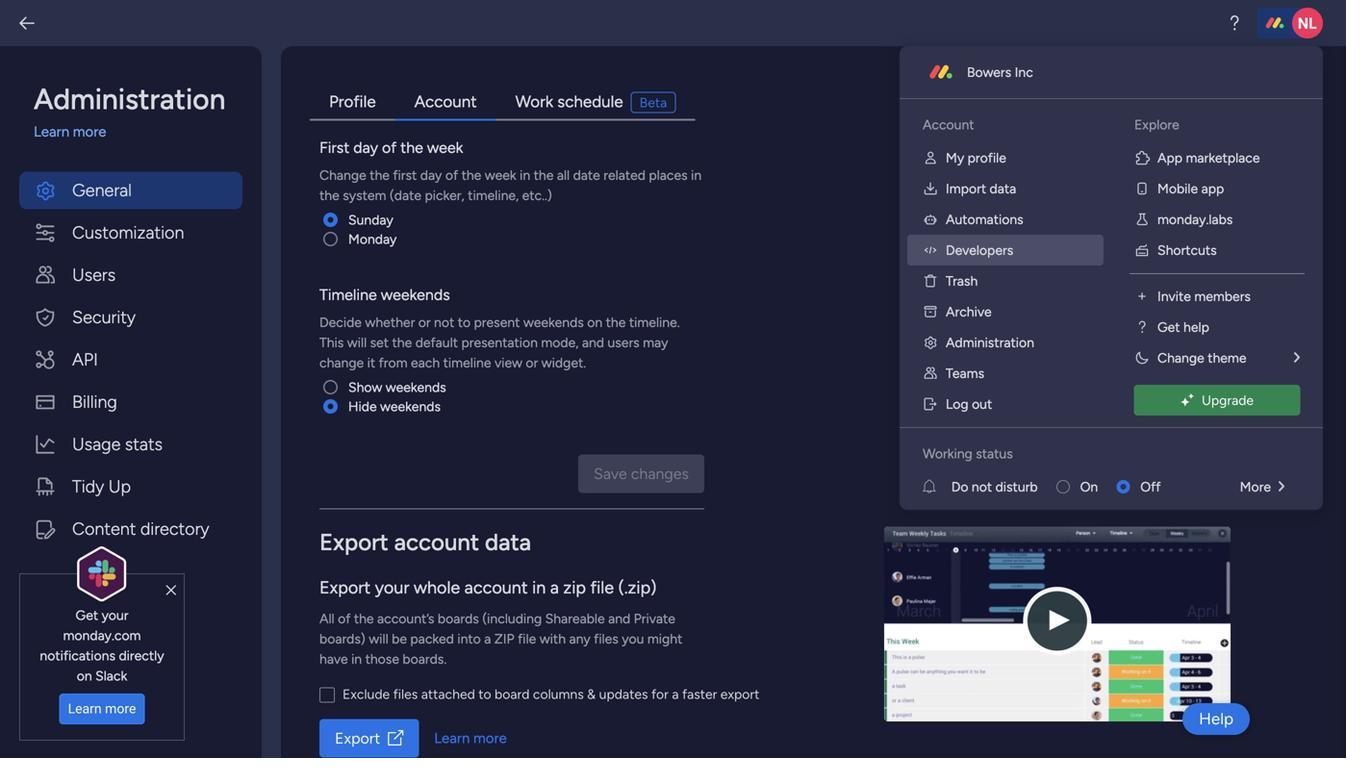 Task type: locate. For each thing, give the bounding box(es) containing it.
1 vertical spatial export
[[319, 577, 371, 598]]

theme
[[1208, 350, 1247, 366]]

1 horizontal spatial account
[[923, 116, 974, 133]]

2 vertical spatial learn
[[434, 730, 470, 747]]

etc..)
[[522, 187, 552, 204]]

may
[[643, 334, 668, 351]]

0 vertical spatial on
[[587, 314, 603, 331]]

0 vertical spatial of
[[382, 139, 397, 157]]

it
[[367, 355, 375, 371]]

trash link
[[907, 266, 1104, 296]]

day
[[353, 139, 378, 157], [420, 167, 442, 183]]

in
[[520, 167, 530, 183], [691, 167, 702, 183], [532, 577, 546, 598], [351, 651, 362, 667]]

files right any
[[594, 631, 619, 647]]

file right zip
[[518, 631, 536, 647]]

invite members
[[1158, 288, 1251, 305]]

1 horizontal spatial week
[[485, 167, 516, 183]]

zip
[[494, 631, 515, 647]]

0 horizontal spatial dapulse x slim image
[[166, 582, 176, 599]]

bowers inc
[[967, 64, 1033, 80]]

0 horizontal spatial or
[[418, 314, 431, 331]]

you
[[622, 631, 644, 647]]

off
[[1141, 479, 1161, 495]]

1 vertical spatial of
[[445, 167, 458, 183]]

1 vertical spatial your
[[102, 607, 128, 623]]

content directory
[[72, 519, 209, 539]]

and up you
[[608, 611, 631, 627]]

your up account's
[[375, 577, 409, 598]]

to left present
[[458, 314, 471, 331]]

export inside button
[[335, 729, 380, 748]]

day up picker,
[[420, 167, 442, 183]]

learn more link up "general" button on the left top of page
[[34, 121, 242, 143]]

0 vertical spatial learn more link
[[34, 121, 242, 143]]

weekends inside decide whether or not to present weekends on the timeline. this will set the default presentation mode, and users may change it from each timeline view or widget.
[[523, 314, 584, 331]]

0 vertical spatial dapulse x slim image
[[1202, 541, 1215, 559]]

more up general
[[73, 123, 106, 140]]

invite
[[1158, 288, 1191, 305]]

and
[[582, 334, 604, 351], [608, 611, 631, 627]]

more inside button
[[105, 701, 136, 717]]

boards.
[[403, 651, 447, 667]]

to
[[458, 314, 471, 331], [478, 686, 491, 702]]

customization button
[[19, 214, 242, 252]]

account up my
[[923, 116, 974, 133]]

0 horizontal spatial day
[[353, 139, 378, 157]]

in right places
[[691, 167, 702, 183]]

learn more link down attached on the bottom of page
[[434, 728, 507, 749]]

weekends
[[381, 286, 450, 304], [523, 314, 584, 331], [386, 379, 446, 396], [380, 398, 441, 415]]

of up picker,
[[445, 167, 458, 183]]

usage stats
[[72, 434, 163, 455]]

0 horizontal spatial of
[[338, 611, 351, 627]]

0 horizontal spatial administration
[[34, 82, 226, 116]]

learn more down slack
[[68, 701, 136, 717]]

files right exclude
[[393, 686, 418, 702]]

0 vertical spatial get
[[1158, 319, 1180, 335]]

help
[[1184, 319, 1209, 335]]

0 horizontal spatial a
[[484, 631, 491, 647]]

(date
[[390, 187, 421, 204]]

or right the view
[[526, 355, 538, 371]]

list arrow image
[[1294, 351, 1300, 365]]

0 vertical spatial administration
[[34, 82, 226, 116]]

explore
[[1135, 116, 1180, 133]]

account link
[[395, 85, 496, 121]]

and left users
[[582, 334, 604, 351]]

in right have
[[351, 651, 362, 667]]

0 vertical spatial learn
[[34, 123, 69, 140]]

weekends up whether
[[381, 286, 450, 304]]

week inside the change the first day of the week in the all date related places in the system (date picker, timeline, etc..)
[[485, 167, 516, 183]]

set
[[370, 334, 389, 351]]

account up whole
[[394, 528, 479, 556]]

1 vertical spatial and
[[608, 611, 631, 627]]

0 vertical spatial day
[[353, 139, 378, 157]]

1 vertical spatial on
[[77, 668, 92, 684]]

get help
[[1158, 319, 1209, 335]]

0 vertical spatial export
[[319, 528, 389, 556]]

change
[[319, 355, 364, 371]]

data up export your whole account in a zip file (.zip)
[[485, 528, 531, 556]]

1 vertical spatial learn
[[68, 701, 102, 717]]

0 horizontal spatial account
[[414, 92, 477, 112]]

administration up teams link
[[946, 334, 1034, 351]]

file right the zip
[[590, 577, 614, 598]]

the
[[400, 139, 423, 157], [370, 167, 390, 183], [461, 167, 481, 183], [534, 167, 554, 183], [319, 187, 339, 204], [606, 314, 626, 331], [392, 334, 412, 351], [354, 611, 374, 627]]

columns
[[533, 686, 584, 702]]

0 horizontal spatial change
[[319, 167, 366, 183]]

1 vertical spatial to
[[478, 686, 491, 702]]

data down my profile 'link'
[[990, 180, 1016, 197]]

weekends up mode,
[[523, 314, 584, 331]]

weekends down each at the left
[[386, 379, 446, 396]]

2 horizontal spatial of
[[445, 167, 458, 183]]

2 horizontal spatial a
[[672, 686, 679, 702]]

1 horizontal spatial your
[[375, 577, 409, 598]]

list arrow image
[[1279, 480, 1285, 494]]

change down first
[[319, 167, 366, 183]]

timeline,
[[468, 187, 519, 204]]

all of the account's boards (including shareable and private boards) will be packed into a zip file with any files you might have in those boards.
[[319, 611, 683, 667]]

files inside 'all of the account's boards (including shareable and private boards) will be packed into a zip file with any files you might have in those boards.'
[[594, 631, 619, 647]]

0 horizontal spatial and
[[582, 334, 604, 351]]

0 horizontal spatial week
[[427, 139, 463, 157]]

1 vertical spatial change
[[1158, 350, 1205, 366]]

1 vertical spatial administration
[[946, 334, 1034, 351]]

administration for administration
[[946, 334, 1034, 351]]

v2 export image
[[388, 731, 403, 746]]

2 vertical spatial more
[[473, 730, 507, 747]]

of
[[382, 139, 397, 157], [445, 167, 458, 183], [338, 611, 351, 627]]

packed
[[410, 631, 454, 647]]

administration inside administration link
[[946, 334, 1034, 351]]

1 vertical spatial more
[[105, 701, 136, 717]]

more down slack
[[105, 701, 136, 717]]

0 vertical spatial not
[[434, 314, 454, 331]]

of up first
[[382, 139, 397, 157]]

account up first day of the week
[[414, 92, 477, 112]]

system
[[343, 187, 386, 204]]

learn inside button
[[68, 701, 102, 717]]

1 vertical spatial file
[[518, 631, 536, 647]]

0 horizontal spatial your
[[102, 607, 128, 623]]

&
[[587, 686, 596, 702]]

profile
[[968, 150, 1006, 166]]

files
[[594, 631, 619, 647], [393, 686, 418, 702]]

will up 'those'
[[369, 631, 388, 647]]

will left set
[[347, 334, 367, 351]]

get up monday.com
[[76, 607, 98, 623]]

monday
[[348, 231, 397, 247]]

0 vertical spatial data
[[990, 180, 1016, 197]]

1 vertical spatial will
[[369, 631, 388, 647]]

a inside 'all of the account's boards (including shareable and private boards) will be packed into a zip file with any files you might have in those boards.'
[[484, 631, 491, 647]]

administration learn more
[[34, 82, 226, 140]]

0 vertical spatial your
[[375, 577, 409, 598]]

profile link
[[310, 85, 395, 121]]

1 vertical spatial day
[[420, 167, 442, 183]]

to left board
[[478, 686, 491, 702]]

monday.labs
[[1158, 211, 1233, 228]]

of inside the change the first day of the week in the all date related places in the system (date picker, timeline, etc..)
[[445, 167, 458, 183]]

0 vertical spatial more
[[73, 123, 106, 140]]

developers image
[[923, 242, 938, 258]]

on left timeline.
[[587, 314, 603, 331]]

1 horizontal spatial file
[[590, 577, 614, 598]]

1 vertical spatial not
[[972, 479, 992, 495]]

of right all
[[338, 611, 351, 627]]

a right the for
[[672, 686, 679, 702]]

week down account link
[[427, 139, 463, 157]]

more down board
[[473, 730, 507, 747]]

your for get
[[102, 607, 128, 623]]

the up boards)
[[354, 611, 374, 627]]

import
[[946, 180, 986, 197]]

first
[[393, 167, 417, 183]]

in inside 'all of the account's boards (including shareable and private boards) will be packed into a zip file with any files you might have in those boards.'
[[351, 651, 362, 667]]

0 horizontal spatial to
[[458, 314, 471, 331]]

learn for the learn more button
[[68, 701, 102, 717]]

trash
[[946, 273, 978, 289]]

file
[[590, 577, 614, 598], [518, 631, 536, 647]]

1 vertical spatial a
[[484, 631, 491, 647]]

1 horizontal spatial and
[[608, 611, 631, 627]]

a
[[550, 577, 559, 598], [484, 631, 491, 647], [672, 686, 679, 702]]

exclude
[[343, 686, 390, 702]]

learn more down attached on the bottom of page
[[434, 730, 507, 747]]

the left the all
[[534, 167, 554, 183]]

help button
[[1183, 703, 1250, 735]]

0 horizontal spatial data
[[485, 528, 531, 556]]

1 vertical spatial learn more link
[[434, 728, 507, 749]]

0 horizontal spatial learn more
[[68, 701, 136, 717]]

export
[[319, 528, 389, 556], [319, 577, 371, 598], [335, 729, 380, 748]]

day right first
[[353, 139, 378, 157]]

get your monday.com notifications directly on slack
[[40, 607, 164, 684]]

will
[[347, 334, 367, 351], [369, 631, 388, 647]]

be
[[392, 631, 407, 647]]

a left zip
[[484, 631, 491, 647]]

decide whether or not to present weekends on the timeline. this will set the default presentation mode, and users may change it from each timeline view or widget.
[[319, 314, 680, 371]]

not up default
[[434, 314, 454, 331]]

not right do on the bottom right of page
[[972, 479, 992, 495]]

shortcuts
[[1158, 242, 1217, 258]]

change down get help
[[1158, 350, 1205, 366]]

0 horizontal spatial on
[[77, 668, 92, 684]]

1 horizontal spatial learn more link
[[434, 728, 507, 749]]

archive image
[[923, 304, 938, 319]]

1 horizontal spatial on
[[587, 314, 603, 331]]

0 horizontal spatial will
[[347, 334, 367, 351]]

or up default
[[418, 314, 431, 331]]

get
[[1158, 319, 1180, 335], [76, 607, 98, 623]]

0 vertical spatial files
[[594, 631, 619, 647]]

inc
[[1015, 64, 1033, 80]]

api
[[72, 349, 98, 370]]

account's
[[377, 611, 434, 627]]

the up system
[[370, 167, 390, 183]]

more
[[73, 123, 106, 140], [105, 701, 136, 717], [473, 730, 507, 747]]

trash image
[[923, 273, 938, 289]]

mobile app image
[[1135, 181, 1150, 196]]

1 horizontal spatial will
[[369, 631, 388, 647]]

on
[[587, 314, 603, 331], [77, 668, 92, 684]]

administration up "general" button on the left top of page
[[34, 82, 226, 116]]

1 horizontal spatial administration
[[946, 334, 1034, 351]]

2 vertical spatial of
[[338, 611, 351, 627]]

administration link
[[907, 327, 1104, 358]]

board
[[495, 686, 530, 702]]

dapulse x slim image
[[1202, 541, 1215, 559], [166, 582, 176, 599]]

1 vertical spatial get
[[76, 607, 98, 623]]

marketplace
[[1186, 150, 1260, 166]]

day inside the change the first day of the week in the all date related places in the system (date picker, timeline, etc..)
[[420, 167, 442, 183]]

weekends down show weekends
[[380, 398, 441, 415]]

0 vertical spatial change
[[319, 167, 366, 183]]

account up the "(including"
[[464, 577, 528, 598]]

administration
[[34, 82, 226, 116], [946, 334, 1034, 351]]

0 horizontal spatial file
[[518, 631, 536, 647]]

1 horizontal spatial get
[[1158, 319, 1180, 335]]

on down notifications
[[77, 668, 92, 684]]

0 vertical spatial will
[[347, 334, 367, 351]]

1 horizontal spatial a
[[550, 577, 559, 598]]

get inside get your monday.com notifications directly on slack
[[76, 607, 98, 623]]

0 vertical spatial a
[[550, 577, 559, 598]]

of inside 'all of the account's boards (including shareable and private boards) will be packed into a zip file with any files you might have in those boards.'
[[338, 611, 351, 627]]

1 vertical spatial learn more
[[434, 730, 507, 747]]

1 horizontal spatial files
[[594, 631, 619, 647]]

bowers
[[967, 64, 1012, 80]]

present
[[474, 314, 520, 331]]

work schedule
[[515, 92, 623, 112]]

1 horizontal spatial dapulse x slim image
[[1202, 541, 1215, 559]]

1 horizontal spatial change
[[1158, 350, 1205, 366]]

up
[[109, 476, 131, 497]]

week up timeline,
[[485, 167, 516, 183]]

export for export your whole account in a zip file (.zip)
[[319, 577, 371, 598]]

0 vertical spatial and
[[582, 334, 604, 351]]

1 vertical spatial week
[[485, 167, 516, 183]]

1 horizontal spatial day
[[420, 167, 442, 183]]

2 vertical spatial export
[[335, 729, 380, 748]]

v2 surfce notifications image
[[923, 477, 951, 497]]

to inside decide whether or not to present weekends on the timeline. this will set the default presentation mode, and users may change it from each timeline view or widget.
[[458, 314, 471, 331]]

the up first
[[400, 139, 423, 157]]

schedule
[[557, 92, 623, 112]]

monday.labs image
[[1135, 212, 1150, 227]]

more inside administration learn more
[[73, 123, 106, 140]]

your inside get your monday.com notifications directly on slack
[[102, 607, 128, 623]]

a left the zip
[[550, 577, 559, 598]]

(including
[[482, 611, 542, 627]]

your up monday.com
[[102, 607, 128, 623]]

0 horizontal spatial get
[[76, 607, 98, 623]]

shortcuts image
[[1135, 242, 1150, 258]]

1 horizontal spatial or
[[526, 355, 538, 371]]

timeline
[[319, 286, 377, 304]]

0 vertical spatial to
[[458, 314, 471, 331]]

change inside the change the first day of the week in the all date related places in the system (date picker, timeline, etc..)
[[319, 167, 366, 183]]

1 vertical spatial files
[[393, 686, 418, 702]]

0 vertical spatial learn more
[[68, 701, 136, 717]]

more for the bottom 'learn more' link
[[473, 730, 507, 747]]

log out
[[946, 396, 992, 412]]

1 horizontal spatial of
[[382, 139, 397, 157]]

export for export
[[335, 729, 380, 748]]

all
[[319, 611, 335, 627]]

change
[[319, 167, 366, 183], [1158, 350, 1205, 366]]

might
[[647, 631, 683, 647]]

in up etc..)
[[520, 167, 530, 183]]

get right get help icon
[[1158, 319, 1180, 335]]

0 horizontal spatial not
[[434, 314, 454, 331]]



Task type: vqa. For each thing, say whether or not it's contained in the screenshot.
Change to the left
yes



Task type: describe. For each thing, give the bounding box(es) containing it.
users
[[608, 334, 640, 351]]

back to workspace image
[[17, 13, 37, 33]]

out
[[972, 396, 992, 412]]

security
[[72, 307, 136, 328]]

not inside decide whether or not to present weekends on the timeline. this will set the default presentation mode, and users may change it from each timeline view or widget.
[[434, 314, 454, 331]]

1 vertical spatial data
[[485, 528, 531, 556]]

0 horizontal spatial files
[[393, 686, 418, 702]]

noah lott image
[[1292, 8, 1323, 38]]

app marketplace
[[1158, 150, 1260, 166]]

log out image
[[923, 396, 938, 412]]

on inside get your monday.com notifications directly on slack
[[77, 668, 92, 684]]

file inside 'all of the account's boards (including shareable and private boards) will be packed into a zip file with any files you might have in those boards.'
[[518, 631, 536, 647]]

1 vertical spatial or
[[526, 355, 538, 371]]

general
[[72, 180, 132, 201]]

developers
[[946, 242, 1014, 258]]

change the first day of the week in the all date related places in the system (date picker, timeline, etc..)
[[319, 167, 702, 204]]

1 vertical spatial account
[[923, 116, 974, 133]]

learn inside administration learn more
[[34, 123, 69, 140]]

sunday
[[348, 212, 393, 228]]

any
[[569, 631, 591, 647]]

show
[[348, 379, 382, 396]]

disturb
[[996, 479, 1038, 495]]

will inside 'all of the account's boards (including shareable and private boards) will be packed into a zip file with any files you might have in those boards.'
[[369, 631, 388, 647]]

import data link
[[907, 173, 1104, 204]]

export account data
[[319, 528, 531, 556]]

show weekends
[[348, 379, 446, 396]]

users
[[72, 265, 116, 285]]

tidy up button
[[19, 468, 242, 506]]

weekends for hide weekends
[[380, 398, 441, 415]]

the up users
[[606, 314, 626, 331]]

learn for the bottom 'learn more' link
[[434, 730, 470, 747]]

the up from
[[392, 334, 412, 351]]

in left the zip
[[532, 577, 546, 598]]

each
[[411, 355, 440, 371]]

upgrade button
[[1134, 385, 1301, 416]]

archive link
[[907, 296, 1104, 327]]

my
[[946, 150, 964, 166]]

the left system
[[319, 187, 339, 204]]

and inside 'all of the account's boards (including shareable and private boards) will be packed into a zip file with any files you might have in those boards.'
[[608, 611, 631, 627]]

directly
[[119, 647, 164, 664]]

1 horizontal spatial not
[[972, 479, 992, 495]]

change for change theme
[[1158, 350, 1205, 366]]

customization
[[72, 222, 184, 243]]

whether
[[365, 314, 415, 331]]

boards
[[438, 611, 479, 627]]

export button
[[319, 719, 419, 758]]

stats
[[125, 434, 163, 455]]

faster
[[682, 686, 717, 702]]

0 vertical spatial or
[[418, 314, 431, 331]]

security button
[[19, 299, 242, 336]]

first day of the week
[[319, 139, 463, 157]]

0 horizontal spatial learn more link
[[34, 121, 242, 143]]

export for export account data
[[319, 528, 389, 556]]

whole
[[414, 577, 460, 598]]

app
[[1158, 150, 1183, 166]]

automations
[[946, 211, 1024, 228]]

general button
[[19, 172, 242, 209]]

import data image
[[923, 181, 938, 196]]

private
[[634, 611, 675, 627]]

presentation
[[461, 334, 538, 351]]

mobile app
[[1158, 180, 1224, 197]]

change for change the first day of the week in the all date related places in the system (date picker, timeline, etc..)
[[319, 167, 366, 183]]

help image
[[1225, 13, 1244, 33]]

0 vertical spatial week
[[427, 139, 463, 157]]

app
[[1201, 180, 1224, 197]]

get help image
[[1135, 319, 1150, 335]]

api button
[[19, 341, 242, 379]]

2 vertical spatial a
[[672, 686, 679, 702]]

weekends for timeline weekends
[[381, 286, 450, 304]]

1 vertical spatial account
[[464, 577, 528, 598]]

0 vertical spatial account
[[414, 92, 477, 112]]

1 horizontal spatial learn more
[[434, 730, 507, 747]]

teams
[[946, 365, 985, 382]]

the inside 'all of the account's boards (including shareable and private boards) will be packed into a zip file with any files you might have in those boards.'
[[354, 611, 374, 627]]

shareable
[[545, 611, 605, 627]]

get for help
[[1158, 319, 1180, 335]]

slack
[[95, 668, 127, 684]]

0 vertical spatial account
[[394, 528, 479, 556]]

more for the learn more button
[[105, 701, 136, 717]]

get for your
[[76, 607, 98, 623]]

on inside decide whether or not to present weekends on the timeline. this will set the default presentation mode, and users may change it from each timeline view or widget.
[[587, 314, 603, 331]]

mode,
[[541, 334, 579, 351]]

will inside decide whether or not to present weekends on the timeline. this will set the default presentation mode, and users may change it from each timeline view or widget.
[[347, 334, 367, 351]]

automations image
[[923, 212, 938, 227]]

log
[[946, 396, 969, 412]]

1 vertical spatial dapulse x slim image
[[166, 582, 176, 599]]

work
[[515, 92, 553, 112]]

users button
[[19, 256, 242, 294]]

archive
[[946, 304, 992, 320]]

beta
[[640, 94, 667, 111]]

timeline weekends
[[319, 286, 450, 304]]

change theme
[[1158, 350, 1247, 366]]

decide
[[319, 314, 362, 331]]

boards)
[[319, 631, 366, 647]]

1 horizontal spatial to
[[478, 686, 491, 702]]

administration for administration learn more
[[34, 82, 226, 116]]

my profile link
[[907, 142, 1104, 173]]

picker,
[[425, 187, 465, 204]]

administration image
[[923, 335, 938, 350]]

change theme image
[[1135, 350, 1150, 366]]

all
[[557, 167, 570, 183]]

into
[[457, 631, 481, 647]]

export your whole account in a zip file (.zip)
[[319, 577, 657, 598]]

1 horizontal spatial data
[[990, 180, 1016, 197]]

hide
[[348, 398, 377, 415]]

help
[[1199, 709, 1234, 729]]

0 vertical spatial file
[[590, 577, 614, 598]]

monday.com
[[63, 627, 141, 644]]

usage stats button
[[19, 426, 242, 463]]

learn more inside button
[[68, 701, 136, 717]]

teams link
[[907, 358, 1104, 389]]

with
[[540, 631, 566, 647]]

from
[[379, 355, 408, 371]]

content
[[72, 519, 136, 539]]

upgrade stars new image
[[1181, 393, 1194, 407]]

my profile image
[[923, 150, 938, 166]]

learn more button
[[59, 694, 145, 725]]

tidy up
[[72, 476, 131, 497]]

and inside decide whether or not to present weekends on the timeline. this will set the default presentation mode, and users may change it from each timeline view or widget.
[[582, 334, 604, 351]]

billing
[[72, 392, 117, 412]]

weekends for show weekends
[[386, 379, 446, 396]]

export
[[721, 686, 760, 702]]

those
[[365, 651, 399, 667]]

timeline.
[[629, 314, 680, 331]]

the up timeline,
[[461, 167, 481, 183]]

teams image
[[923, 366, 938, 381]]

zip
[[563, 577, 586, 598]]

hide weekends
[[348, 398, 441, 415]]

attached
[[421, 686, 475, 702]]

your for export
[[375, 577, 409, 598]]

invite members image
[[1135, 289, 1150, 304]]

content directory button
[[19, 510, 242, 548]]

mobile
[[1158, 180, 1198, 197]]



